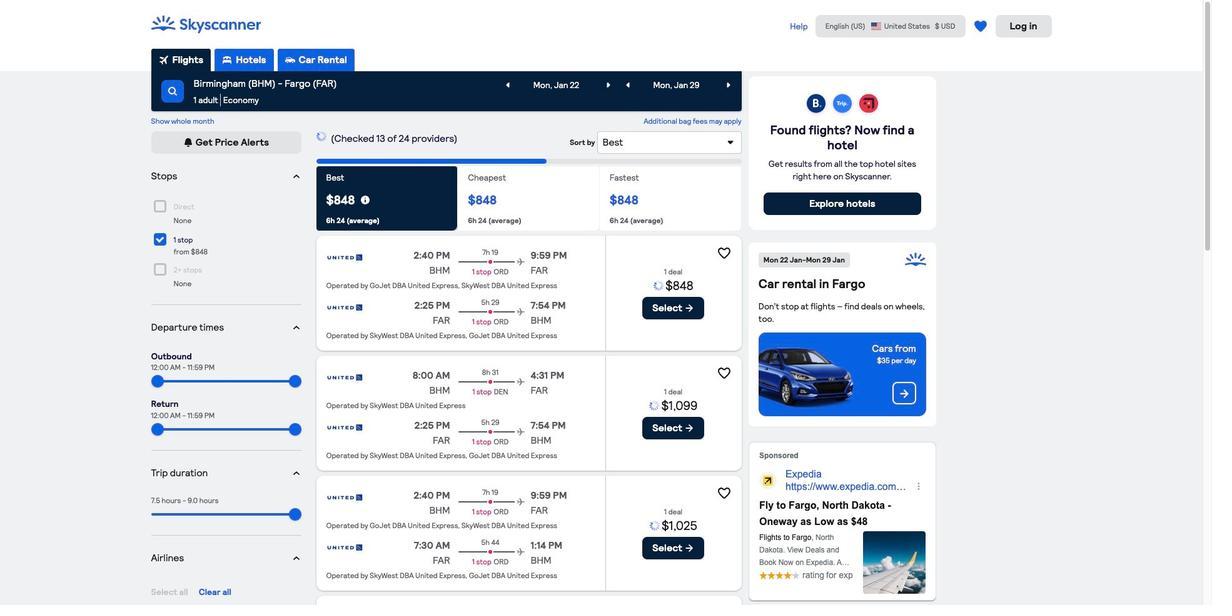 Task type: vqa. For each thing, say whether or not it's contained in the screenshot.
One way radio
no



Task type: locate. For each thing, give the bounding box(es) containing it.
save flight from birmingham to fargo image
[[717, 246, 732, 261], [717, 486, 732, 501]]

Direct checkbox
[[154, 200, 166, 213]]

None field
[[151, 71, 742, 111]]

1 horizontal spatial rtl support__ywe2m image
[[685, 544, 695, 554]]

slider
[[151, 376, 164, 388], [289, 376, 301, 388], [151, 424, 164, 436], [289, 424, 301, 436], [289, 509, 301, 521]]

rtl support__mdkxy image right monday, january 22, 2024 text box at the left of the page
[[604, 80, 614, 90]]

flipped__yjyym image
[[291, 171, 301, 181], [291, 554, 301, 564]]

2 flipped__yjyym image from the top
[[291, 554, 301, 564]]

1 vertical spatial flipped__yjyym image
[[291, 554, 301, 564]]

rtl support__mdkxy image down active__n2u0z image
[[167, 86, 177, 96]]

rtl support__mdkxy image left monday, january 29, 2024 text field in the top right of the page
[[623, 80, 633, 90]]

0 vertical spatial save flight from birmingham to fargo image
[[717, 246, 732, 261]]

2 save flight from birmingham to fargo image from the top
[[717, 486, 732, 501]]

progress bar
[[316, 159, 742, 164]]

flipped__yjyym image
[[291, 323, 301, 333], [291, 469, 301, 479]]

us image
[[871, 22, 882, 31]]

0 vertical spatial flipped__yjyym image
[[291, 171, 301, 181]]

active__n2u0z image
[[159, 55, 169, 65]]

1 vertical spatial save flight from birmingham to fargo image
[[717, 486, 732, 501]]

0 vertical spatial rtl support__ywe2m image
[[183, 138, 193, 148]]

0 vertical spatial flipped__yjyym image
[[291, 323, 301, 333]]

1 save flight from birmingham to fargo image from the top
[[717, 246, 732, 261]]

1 flipped__yjyym image from the top
[[291, 171, 301, 181]]

1 vertical spatial rtl support__ywe2m image
[[685, 544, 695, 554]]

rtl support__ywe2m image
[[183, 138, 193, 148], [685, 544, 695, 554]]

0 horizontal spatial rtl support__mdkxy image
[[604, 80, 614, 90]]

2 rtl support__mdkxy image from the left
[[623, 80, 633, 90]]

trip.com element
[[830, 91, 856, 118]]

1 united image from the top
[[326, 249, 364, 267]]

4 united image from the top
[[326, 419, 364, 438]]

1 flipped__yjyym image from the top
[[291, 323, 301, 333]]

Monday, January 29, 2024 text field
[[636, 74, 718, 96]]

2 rtl support__ywe2m image from the top
[[685, 424, 695, 434]]

1 vertical spatial flipped__yjyym image
[[291, 469, 301, 479]]

1 stop checkbox
[[154, 233, 166, 246]]

0 horizontal spatial desktop__njgyo image
[[222, 55, 232, 65]]

rtl support__mdkxy image
[[503, 80, 513, 90], [724, 80, 734, 90], [167, 86, 177, 96]]

0 vertical spatial rtl support__ywe2m image
[[685, 304, 695, 314]]

rtl support__ywe2m image
[[685, 304, 695, 314], [685, 424, 695, 434]]

rtl support__mdkxy image left monday, january 22, 2024 text box at the left of the page
[[503, 80, 513, 90]]

1 horizontal spatial desktop__njgyo image
[[285, 55, 295, 65]]

rtl support__mdkxy image right monday, january 29, 2024 text field in the top right of the page
[[724, 80, 734, 90]]

trip.com image
[[830, 91, 856, 118]]

3 united image from the top
[[326, 369, 364, 388]]

1 horizontal spatial rtl support__mdkxy image
[[623, 80, 633, 90]]

hotels.com image
[[856, 91, 882, 118]]

1 rtl support__ywe2m image from the top
[[685, 304, 695, 314]]

desktop__njgyo image
[[222, 55, 232, 65], [285, 55, 295, 65]]

1 vertical spatial rtl support__ywe2m image
[[685, 424, 695, 434]]

1 rtl support__mdkxy image from the left
[[604, 80, 614, 90]]

5 united image from the top
[[326, 489, 364, 508]]

save flight from birmingham to fargo image for rtl support__ywe2m icon to the right
[[717, 486, 732, 501]]

united image
[[326, 249, 364, 267], [326, 299, 364, 317], [326, 369, 364, 388], [326, 419, 364, 438], [326, 489, 364, 508], [326, 539, 364, 558]]

rtl support__mdkxy image
[[604, 80, 614, 90], [623, 80, 633, 90]]



Task type: describe. For each thing, give the bounding box(es) containing it.
2+ stops checkbox
[[154, 263, 166, 276]]

booking.com element
[[803, 91, 830, 118]]

booking.com image
[[803, 91, 830, 118]]

car rental in fargo image
[[759, 340, 857, 413]]

2 united image from the top
[[326, 299, 364, 317]]

1 horizontal spatial rtl support__mdkxy image
[[503, 80, 513, 90]]

Monday, January 22, 2024 text field
[[516, 74, 597, 96]]

save flight from birmingham to fargo image
[[717, 366, 732, 381]]

1 desktop__njgyo image from the left
[[222, 55, 232, 65]]

save flight from birmingham to fargo image for second rtl support__ywe2m image from the bottom
[[717, 246, 732, 261]]

0 horizontal spatial rtl support__mdkxy image
[[167, 86, 177, 96]]

rtl support__zwuwn image
[[899, 389, 910, 400]]

6 united image from the top
[[326, 539, 364, 558]]

hotels.com element
[[856, 91, 882, 118]]

2 desktop__njgyo image from the left
[[285, 55, 295, 65]]

0 horizontal spatial rtl support__ywe2m image
[[183, 138, 193, 148]]

learn more image
[[360, 195, 370, 205]]

2 flipped__yjyym image from the top
[[291, 469, 301, 479]]

2 horizontal spatial rtl support__mdkxy image
[[724, 80, 734, 90]]



